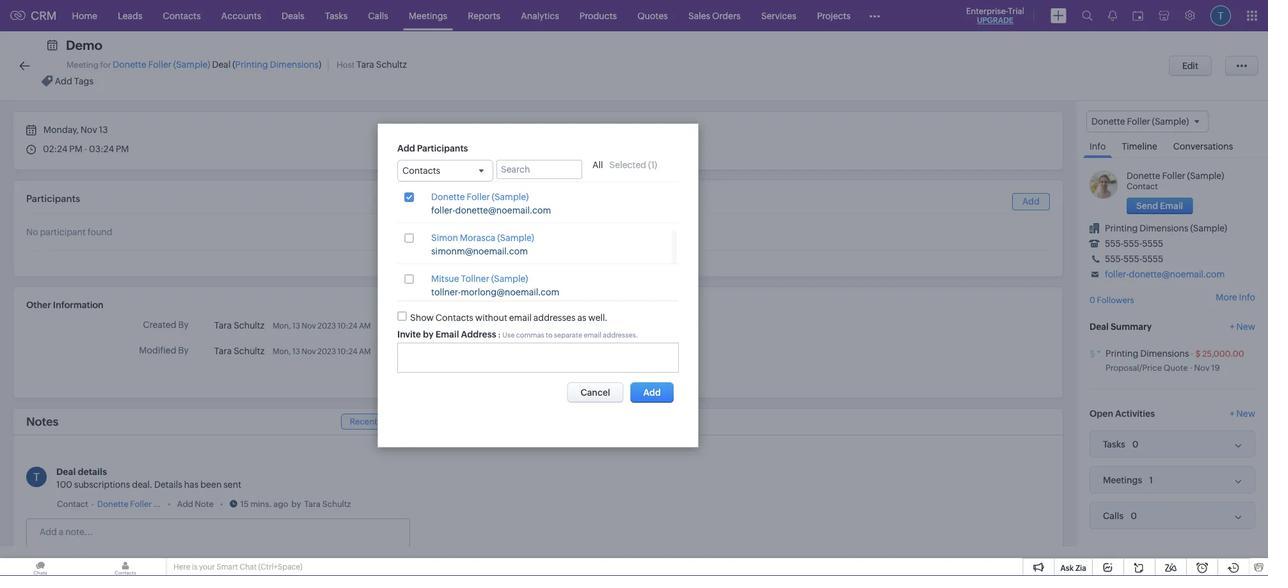 Task type: locate. For each thing, give the bounding box(es) containing it.
email
[[436, 330, 459, 340]]

donette foller (sample) link down the contacts "link"
[[113, 60, 210, 70]]

1 horizontal spatial deal
[[212, 60, 231, 70]]

by right created
[[178, 320, 189, 330]]

Search text field
[[497, 160, 582, 179]]

(sample)
[[173, 60, 210, 70], [1188, 171, 1225, 181], [492, 192, 529, 202], [1191, 224, 1228, 234], [497, 233, 534, 243], [491, 274, 528, 284], [153, 500, 188, 509]]

• right note
[[220, 500, 223, 509]]

tara right modified by
[[214, 346, 232, 356]]

tara right ago
[[304, 500, 321, 509]]

0 horizontal spatial )
[[319, 60, 322, 70]]

(sample) up "morlong@noemail.com"
[[491, 274, 528, 284]]

addresses.
[[603, 332, 638, 340]]

donette right the for
[[113, 60, 146, 70]]

(sample) down donette foller (sample) contact in the right of the page
[[1191, 224, 1228, 234]]

schultz
[[376, 60, 407, 70], [234, 320, 265, 331], [234, 346, 265, 356], [322, 500, 351, 509]]

donette@noemail.com inside donette foller (sample) foller-donette@noemail.com
[[455, 206, 551, 216]]

1 vertical spatial new
[[1237, 409, 1256, 419]]

dimensions down "deals" link
[[270, 60, 319, 70]]

0
[[1090, 296, 1096, 305]]

1 by from the top
[[178, 320, 189, 330]]

2 vertical spatial 13
[[293, 347, 300, 356]]

printing up foller-donette@noemail.com link
[[1105, 224, 1138, 234]]

your
[[199, 563, 215, 572]]

2 vertical spatial contacts
[[436, 313, 474, 323]]

1 vertical spatial by
[[292, 500, 301, 509]]

- down subscriptions
[[91, 500, 94, 509]]

created by
[[143, 320, 189, 330]]

show
[[410, 313, 434, 323]]

0 vertical spatial info
[[1090, 142, 1106, 152]]

printing dimensions (sample)
[[1105, 224, 1228, 234]]

donette@noemail.com up simon morasca (sample) "link"
[[455, 206, 551, 216]]

(sample) inside mitsue tollner (sample) tollner-morlong@noemail.com
[[491, 274, 528, 284]]

info left timeline
[[1090, 142, 1106, 152]]

555-
[[1105, 239, 1124, 249], [1124, 239, 1143, 249], [1105, 254, 1124, 264], [1124, 254, 1143, 264]]

1 horizontal spatial •
[[220, 500, 223, 509]]

open activities
[[1090, 409, 1155, 419]]

here is your smart chat (ctrl+space)
[[173, 563, 303, 572]]

1
[[651, 160, 655, 170]]

2 + from the top
[[1230, 409, 1235, 419]]

0 vertical spatial foller-
[[431, 206, 455, 216]]

10:24
[[338, 322, 358, 330], [338, 347, 358, 356]]

10:24 for created by
[[338, 322, 358, 330]]

0 horizontal spatial contact
[[57, 500, 88, 509]]

accounts link
[[211, 0, 272, 31]]

contacts up meeting for donette foller (sample) deal ( printing dimensions ) at the top left of page
[[163, 11, 201, 21]]

0 vertical spatial tara schultz
[[214, 320, 265, 331]]

555-555-5555 down printing dimensions (sample)
[[1105, 239, 1164, 249]]

2 by from the top
[[178, 346, 189, 356]]

deal up the 100
[[56, 467, 76, 477]]

0 horizontal spatial •
[[168, 500, 171, 509]]

1 vertical spatial 13
[[293, 322, 300, 330]]

(sample) inside donette foller (sample) foller-donette@noemail.com
[[492, 192, 529, 202]]

0 vertical spatial dimensions
[[270, 60, 319, 70]]

25,000.00
[[1203, 349, 1245, 359]]

2 vertical spatial printing
[[1106, 349, 1139, 359]]

printing dimensions · $ 25,000.00 proposal/price quote · nov 19
[[1106, 349, 1245, 373]]

modified by
[[139, 346, 189, 356]]

participants up participant
[[26, 193, 80, 205]]

deal inside deal details 100 subscriptions deal. details has been sent
[[56, 467, 76, 477]]

quotes link
[[627, 0, 678, 31]]

contacts up email
[[436, 313, 474, 323]]

sales orders link
[[678, 0, 751, 31]]

foller-donette@noemail.com link
[[1105, 270, 1225, 280]]

0 vertical spatial by
[[178, 320, 189, 330]]

0 vertical spatial (
[[233, 60, 235, 70]]

1 vertical spatial dimensions
[[1140, 224, 1189, 234]]

1 • from the left
[[168, 500, 171, 509]]

sales
[[689, 11, 711, 21]]

1 horizontal spatial contact
[[1127, 182, 1158, 192]]

printing down accounts link
[[235, 60, 268, 70]]

2 • from the left
[[220, 500, 223, 509]]

contacts image
[[85, 559, 166, 577]]

1 vertical spatial 2023
[[318, 347, 336, 356]]

open
[[1090, 409, 1114, 419]]

(sample) inside simon morasca (sample) simonm@noemail.com
[[497, 233, 534, 243]]

contacts
[[163, 11, 201, 21], [403, 166, 441, 176], [436, 313, 474, 323]]

email down well. at the bottom left of the page
[[584, 332, 602, 340]]

(sample) right the morasca
[[497, 233, 534, 243]]

contact - donette foller (sample)
[[57, 500, 188, 509]]

02:24 pm - 03:24 pm
[[43, 144, 129, 154]]

0 vertical spatial participants
[[417, 143, 468, 154]]

selected
[[610, 160, 647, 170]]

contact down timeline
[[1127, 182, 1158, 192]]

donette inside donette foller (sample) contact
[[1127, 171, 1161, 181]]

+ new
[[1230, 322, 1256, 332], [1230, 409, 1256, 419]]

foller up the morasca
[[467, 192, 490, 202]]

0 vertical spatial by
[[423, 330, 434, 340]]

meetings
[[409, 11, 448, 21]]

(sample) down search 'text field'
[[492, 192, 529, 202]]

home
[[72, 11, 97, 21]]

mitsue tollner (sample) tollner-morlong@noemail.com
[[431, 274, 560, 298]]

dimensions inside the printing dimensions · $ 25,000.00 proposal/price quote · nov 19
[[1141, 349, 1190, 359]]

1 vertical spatial mon, 13 nov 2023 10:24 am
[[273, 347, 371, 356]]

1 vertical spatial am
[[359, 347, 371, 356]]

foller inside donette foller (sample) foller-donette@noemail.com
[[467, 192, 490, 202]]

1 vertical spatial deal
[[1090, 322, 1109, 332]]

2 am from the top
[[359, 347, 371, 356]]

well.
[[588, 313, 608, 323]]

(sample) for donette foller (sample) contact
[[1188, 171, 1225, 181]]

new
[[1237, 322, 1256, 332], [1237, 409, 1256, 419]]

13
[[99, 125, 108, 135], [293, 322, 300, 330], [293, 347, 300, 356]]

contacts down add participants
[[403, 166, 441, 176]]

(sample) inside donette foller (sample) contact
[[1188, 171, 1225, 181]]

1 vertical spatial 5555
[[1143, 254, 1164, 264]]

1 mon, from the top
[[273, 322, 291, 330]]

0 vertical spatial + new
[[1230, 322, 1256, 332]]

foller down conversations
[[1163, 171, 1186, 181]]

0 horizontal spatial deal
[[56, 467, 76, 477]]

meeting for donette foller (sample) deal ( printing dimensions )
[[67, 60, 322, 70]]

mon, 13 nov 2023 10:24 am for created by
[[273, 322, 371, 330]]

email up the invite by email address : use commas to separate email addresses.
[[509, 313, 532, 323]]

0 horizontal spatial by
[[292, 500, 301, 509]]

activities
[[1116, 409, 1155, 419]]

1 horizontal spatial -
[[91, 500, 94, 509]]

ago
[[274, 500, 288, 509]]

2 mon, 13 nov 2023 10:24 am from the top
[[273, 347, 371, 356]]

donette@noemail.com down printing dimensions (sample)
[[1129, 270, 1225, 280]]

•
[[168, 500, 171, 509], [220, 500, 223, 509]]

(
[[233, 60, 235, 70], [648, 160, 651, 170]]

0 horizontal spatial donette@noemail.com
[[455, 206, 551, 216]]

products
[[580, 11, 617, 21]]

+ new down '25,000.00' on the bottom of page
[[1230, 409, 1256, 419]]

reports
[[468, 11, 501, 21]]

2 2023 from the top
[[318, 347, 336, 356]]

email
[[509, 313, 532, 323], [584, 332, 602, 340]]

host tara schultz
[[337, 60, 407, 70]]

15 mins. ago
[[241, 500, 288, 509]]

0 vertical spatial contacts
[[163, 11, 201, 21]]

tara
[[357, 60, 374, 70], [214, 320, 232, 331], [214, 346, 232, 356], [304, 500, 321, 509]]

0 horizontal spatial pm
[[69, 144, 83, 154]]

last
[[379, 417, 395, 427]]

2 vertical spatial dimensions
[[1141, 349, 1190, 359]]

tara schultz for modified by
[[214, 346, 265, 356]]

contacts inside field
[[403, 166, 441, 176]]

13 for modified by
[[293, 347, 300, 356]]

to
[[546, 332, 553, 340]]

0 vertical spatial +
[[1230, 322, 1235, 332]]

printing for printing dimensions · $ 25,000.00 proposal/price quote · nov 19
[[1106, 349, 1139, 359]]

None button
[[1169, 56, 1212, 76], [1127, 198, 1193, 215], [631, 383, 674, 403], [1169, 56, 1212, 76], [1127, 198, 1193, 215], [631, 383, 674, 403]]

meetings link
[[399, 0, 458, 31]]

1 new from the top
[[1237, 322, 1256, 332]]

meeting
[[67, 60, 99, 70]]

1 vertical spatial email
[[584, 332, 602, 340]]

deal.
[[132, 480, 152, 490]]

add for add
[[1023, 196, 1040, 207]]

info right "more"
[[1240, 292, 1256, 302]]

host
[[337, 60, 355, 70]]

0 vertical spatial printing
[[235, 60, 268, 70]]

(sample) down conversations
[[1188, 171, 1225, 181]]

2 mon, from the top
[[273, 347, 291, 356]]

deal for deal details 100 subscriptions deal. details has been sent
[[56, 467, 76, 477]]

1 vertical spatial )
[[655, 160, 657, 170]]

foller-donette@noemail.com
[[1105, 270, 1225, 280]]

1 vertical spatial mon,
[[273, 347, 291, 356]]

foller- up followers at the bottom right
[[1105, 270, 1129, 280]]

0 vertical spatial 10:24
[[338, 322, 358, 330]]

1 + from the top
[[1230, 322, 1235, 332]]

1 horizontal spatial participants
[[417, 143, 468, 154]]

pm right 03:24 at top
[[116, 144, 129, 154]]

crm link
[[10, 9, 57, 22]]

by for created by
[[178, 320, 189, 330]]

1 vertical spatial by
[[178, 346, 189, 356]]

0 vertical spatial donette@noemail.com
[[455, 206, 551, 216]]

0 horizontal spatial participants
[[26, 193, 80, 205]]

printing dimensions link up the proposal/price
[[1106, 349, 1190, 359]]

here
[[173, 563, 190, 572]]

) right the selected
[[655, 160, 657, 170]]

+ down '25,000.00' on the bottom of page
[[1230, 409, 1235, 419]]

0 vertical spatial )
[[319, 60, 322, 70]]

dimensions up foller-donette@noemail.com
[[1140, 224, 1189, 234]]

printing dimensions link down deals
[[235, 60, 319, 70]]

0 vertical spatial mon, 13 nov 2023 10:24 am
[[273, 322, 371, 330]]

0 vertical spatial contact
[[1127, 182, 1158, 192]]

( down accounts
[[233, 60, 235, 70]]

trial
[[1008, 6, 1025, 16]]

1 vertical spatial 555-555-5555
[[1105, 254, 1164, 264]]

1 2023 from the top
[[318, 322, 336, 330]]

by right modified
[[178, 346, 189, 356]]

foller- up simon
[[431, 206, 455, 216]]

0 vertical spatial mon,
[[273, 322, 291, 330]]

1 vertical spatial + new
[[1230, 409, 1256, 419]]

deal down accounts
[[212, 60, 231, 70]]

am for created by
[[359, 322, 371, 330]]

2 horizontal spatial deal
[[1090, 322, 1109, 332]]

·
[[1191, 349, 1194, 359], [1190, 364, 1193, 373]]

1 horizontal spatial pm
[[116, 144, 129, 154]]

0 vertical spatial 2023
[[318, 322, 336, 330]]

1 vertical spatial donette@noemail.com
[[1129, 270, 1225, 280]]

by down show
[[423, 330, 434, 340]]

0 vertical spatial 13
[[99, 125, 108, 135]]

been
[[201, 480, 222, 490]]

without
[[475, 313, 508, 323]]

0 vertical spatial 555-555-5555
[[1105, 239, 1164, 249]]

+ new down more info link
[[1230, 322, 1256, 332]]

donette down the contacts field
[[431, 192, 465, 202]]

0 horizontal spatial info
[[1090, 142, 1106, 152]]

donette inside donette foller (sample) foller-donette@noemail.com
[[431, 192, 465, 202]]

1 555-555-5555 from the top
[[1105, 239, 1164, 249]]

) left host
[[319, 60, 322, 70]]

1 horizontal spatial foller-
[[1105, 270, 1129, 280]]

1 vertical spatial ·
[[1190, 364, 1193, 373]]

add participants
[[397, 143, 468, 154]]

1 mon, 13 nov 2023 10:24 am from the top
[[273, 322, 371, 330]]

printing for printing dimensions (sample)
[[1105, 224, 1138, 234]]

mon, for created by
[[273, 322, 291, 330]]

1 horizontal spatial email
[[584, 332, 602, 340]]

5555 up foller-donette@noemail.com link
[[1143, 254, 1164, 264]]

2 10:24 from the top
[[338, 347, 358, 356]]

pm down monday, nov 13 at the top left of the page
[[69, 144, 83, 154]]

tasks
[[325, 11, 348, 21]]

deal down 0
[[1090, 322, 1109, 332]]

1 tara schultz from the top
[[214, 320, 265, 331]]

1 vertical spatial info
[[1240, 292, 1256, 302]]

printing inside the printing dimensions · $ 25,000.00 proposal/price quote · nov 19
[[1106, 349, 1139, 359]]

· right quote
[[1190, 364, 1193, 373]]

info
[[1090, 142, 1106, 152], [1240, 292, 1256, 302]]

dimensions up quote
[[1141, 349, 1190, 359]]

1 vertical spatial -
[[91, 500, 94, 509]]

0 vertical spatial 5555
[[1143, 239, 1164, 249]]

0 vertical spatial new
[[1237, 322, 1256, 332]]

19
[[1212, 364, 1220, 373]]

0 horizontal spatial -
[[84, 144, 87, 154]]

· left $ on the bottom right of page
[[1191, 349, 1194, 359]]

zia
[[1076, 564, 1087, 573]]

1 vertical spatial +
[[1230, 409, 1235, 419]]

0 vertical spatial am
[[359, 322, 371, 330]]

555-555-5555 up foller-donette@noemail.com link
[[1105, 254, 1164, 264]]

1 vertical spatial 10:24
[[338, 347, 358, 356]]

( right the selected
[[648, 160, 651, 170]]

analytics
[[521, 11, 559, 21]]

2 tara schultz from the top
[[214, 346, 265, 356]]

2 555-555-5555 from the top
[[1105, 254, 1164, 264]]

0 horizontal spatial foller-
[[431, 206, 455, 216]]

1 + new from the top
[[1230, 322, 1256, 332]]

1 horizontal spatial (
[[648, 160, 651, 170]]

contacts inside "link"
[[163, 11, 201, 21]]

0 horizontal spatial email
[[509, 313, 532, 323]]

smart
[[217, 563, 238, 572]]

conversations link
[[1167, 133, 1240, 158]]

0 horizontal spatial printing dimensions link
[[235, 60, 319, 70]]

0 vertical spatial deal
[[212, 60, 231, 70]]

1 horizontal spatial )
[[655, 160, 657, 170]]

printing up the proposal/price
[[1106, 349, 1139, 359]]

1 10:24 from the top
[[338, 322, 358, 330]]

0 horizontal spatial (
[[233, 60, 235, 70]]

add tags
[[55, 76, 93, 86]]

contact down the 100
[[57, 500, 88, 509]]

1 vertical spatial printing dimensions link
[[1106, 349, 1190, 359]]

5555 down printing dimensions (sample)
[[1143, 239, 1164, 249]]

tara right created by
[[214, 320, 232, 331]]

services link
[[751, 0, 807, 31]]

am
[[359, 322, 371, 330], [359, 347, 371, 356]]

2 pm from the left
[[116, 144, 129, 154]]

2 + new from the top
[[1230, 409, 1256, 419]]

participant
[[40, 227, 86, 237]]

by right ago
[[292, 500, 301, 509]]

1 pm from the left
[[69, 144, 83, 154]]

1 am from the top
[[359, 322, 371, 330]]

2 vertical spatial deal
[[56, 467, 76, 477]]

other information
[[26, 300, 104, 310]]

• down details
[[168, 500, 171, 509]]

dimensions
[[270, 60, 319, 70], [1140, 224, 1189, 234], [1141, 349, 1190, 359]]

+ up '25,000.00' on the bottom of page
[[1230, 322, 1235, 332]]

participants up the contacts field
[[417, 143, 468, 154]]

1 vertical spatial contacts
[[403, 166, 441, 176]]

- left 03:24 at top
[[84, 144, 87, 154]]

1 vertical spatial printing
[[1105, 224, 1138, 234]]

• add note •
[[168, 500, 223, 509]]

donette down timeline
[[1127, 171, 1161, 181]]

printing
[[235, 60, 268, 70], [1105, 224, 1138, 234], [1106, 349, 1139, 359]]

1 vertical spatial tara schultz
[[214, 346, 265, 356]]

commas
[[516, 332, 545, 340]]



Task type: describe. For each thing, give the bounding box(es) containing it.
sent
[[224, 480, 241, 490]]

timeline
[[1122, 142, 1158, 152]]

foller inside donette foller (sample) contact
[[1163, 171, 1186, 181]]

tollner-
[[431, 288, 461, 298]]

demo
[[66, 38, 102, 52]]

contacts link
[[153, 0, 211, 31]]

morasca
[[460, 233, 496, 243]]

show contacts without email addresses as well.
[[410, 313, 608, 323]]

no
[[26, 227, 38, 237]]

13 for created by
[[293, 322, 300, 330]]

contacts for the contacts field
[[403, 166, 441, 176]]

by for modified by
[[178, 346, 189, 356]]

simon
[[431, 233, 458, 243]]

upgrade
[[977, 16, 1014, 25]]

100
[[56, 480, 72, 490]]

(sample) down details
[[153, 500, 188, 509]]

monday, nov 13
[[42, 125, 108, 135]]

details
[[154, 480, 182, 490]]

tara schultz for created by
[[214, 320, 265, 331]]

services
[[761, 11, 797, 21]]

add for add tags
[[55, 76, 72, 86]]

quotes
[[638, 11, 668, 21]]

crm
[[31, 9, 57, 22]]

timeline link
[[1116, 133, 1164, 158]]

(sample) down the contacts "link"
[[173, 60, 210, 70]]

tollner
[[461, 274, 490, 284]]

printing dimensions (sample) link
[[1105, 224, 1228, 234]]

2 5555 from the top
[[1143, 254, 1164, 264]]

all
[[593, 160, 603, 170]]

dimensions for printing dimensions (sample)
[[1140, 224, 1189, 234]]

invite
[[397, 330, 421, 340]]

created
[[143, 320, 176, 330]]

recent last
[[350, 417, 395, 427]]

deal summary
[[1090, 322, 1152, 332]]

tags
[[74, 76, 93, 86]]

1 horizontal spatial donette@noemail.com
[[1129, 270, 1225, 280]]

donette foller (sample) link down conversations
[[1127, 171, 1225, 181]]

proposal/price
[[1106, 364, 1162, 373]]

analytics link
[[511, 0, 570, 31]]

simon morasca (sample) simonm@noemail.com
[[431, 233, 534, 257]]

donette down subscriptions
[[97, 500, 128, 509]]

use
[[503, 332, 515, 340]]

(sample) for simon morasca (sample) simonm@noemail.com
[[497, 233, 534, 243]]

is
[[192, 563, 198, 572]]

by tara schultz
[[292, 500, 351, 509]]

2023 for created by
[[318, 322, 336, 330]]

am for modified by
[[359, 347, 371, 356]]

for
[[100, 60, 111, 70]]

cancel
[[581, 388, 610, 398]]

notes
[[26, 416, 58, 429]]

more
[[1216, 292, 1238, 302]]

0 vertical spatial ·
[[1191, 349, 1194, 359]]

foller- inside donette foller (sample) foller-donette@noemail.com
[[431, 206, 455, 216]]

all link
[[593, 160, 603, 170]]

add note link
[[177, 498, 214, 511]]

donette foller (sample) link down deal.
[[97, 498, 188, 511]]

dimensions for printing dimensions · $ 25,000.00 proposal/price quote · nov 19
[[1141, 349, 1190, 359]]

ask
[[1061, 564, 1074, 573]]

chat
[[240, 563, 257, 572]]

modified
[[139, 346, 176, 356]]

(sample) for donette foller (sample) foller-donette@noemail.com
[[492, 192, 529, 202]]

0 vertical spatial printing dimensions link
[[235, 60, 319, 70]]

1 horizontal spatial by
[[423, 330, 434, 340]]

deal for deal summary
[[1090, 322, 1109, 332]]

1 horizontal spatial printing dimensions link
[[1106, 349, 1190, 359]]

information
[[53, 300, 104, 310]]

contact inside donette foller (sample) contact
[[1127, 182, 1158, 192]]

(sample) for printing dimensions (sample)
[[1191, 224, 1228, 234]]

+ new link
[[1230, 322, 1256, 338]]

products link
[[570, 0, 627, 31]]

0 vertical spatial -
[[84, 144, 87, 154]]

+ inside 'link'
[[1230, 322, 1235, 332]]

more info link
[[1216, 292, 1256, 302]]

note
[[195, 500, 214, 509]]

donette foller (sample) contact
[[1127, 171, 1225, 192]]

(sample) for mitsue tollner (sample) tollner-morlong@noemail.com
[[491, 274, 528, 284]]

$
[[1196, 349, 1201, 359]]

conversations
[[1174, 142, 1234, 152]]

calls link
[[358, 0, 399, 31]]

(ctrl+space)
[[258, 563, 303, 572]]

tasks link
[[315, 0, 358, 31]]

new inside 'link'
[[1237, 322, 1256, 332]]

mon, 13 nov 2023 10:24 am for modified by
[[273, 347, 371, 356]]

tara right host
[[357, 60, 374, 70]]

Add a note... field
[[27, 526, 409, 539]]

1 horizontal spatial info
[[1240, 292, 1256, 302]]

cancel link
[[567, 383, 624, 403]]

invite by email address : use commas to separate email addresses.
[[397, 330, 638, 340]]

address
[[461, 330, 496, 340]]

1 vertical spatial contact
[[57, 500, 88, 509]]

2023 for modified by
[[318, 347, 336, 356]]

0 followers
[[1090, 296, 1135, 305]]

other
[[26, 300, 51, 310]]

more info
[[1216, 292, 1256, 302]]

contacts for the contacts "link"
[[163, 11, 201, 21]]

add link
[[1013, 193, 1050, 211]]

donette foller (sample) link up the morasca
[[431, 192, 529, 203]]

add for add participants
[[397, 143, 415, 154]]

:
[[498, 330, 501, 340]]

accounts
[[221, 11, 261, 21]]

simon morasca (sample) link
[[431, 233, 534, 244]]

calls
[[368, 11, 388, 21]]

1 vertical spatial participants
[[26, 193, 80, 205]]

no participant found
[[26, 227, 112, 237]]

1 vertical spatial (
[[648, 160, 651, 170]]

deal details 100 subscriptions deal. details has been sent
[[56, 467, 241, 490]]

sales orders
[[689, 11, 741, 21]]

as
[[578, 313, 587, 323]]

email inside the invite by email address : use commas to separate email addresses.
[[584, 332, 602, 340]]

foller down the contacts "link"
[[148, 60, 172, 70]]

nov inside the printing dimensions · $ 25,000.00 proposal/price quote · nov 19
[[1195, 364, 1210, 373]]

quote
[[1164, 364, 1188, 373]]

Contacts field
[[397, 160, 493, 182]]

donette foller (sample) foller-donette@noemail.com
[[431, 192, 551, 216]]

orders
[[712, 11, 741, 21]]

all selected ( 1 )
[[593, 160, 657, 170]]

1 5555 from the top
[[1143, 239, 1164, 249]]

foller down deal.
[[130, 500, 152, 509]]

chats image
[[0, 559, 81, 577]]

info link
[[1084, 133, 1113, 158]]

separate
[[554, 332, 583, 340]]

2 new from the top
[[1237, 409, 1256, 419]]

subscriptions
[[74, 480, 130, 490]]

morlong@noemail.com
[[461, 288, 560, 298]]

0 vertical spatial email
[[509, 313, 532, 323]]

10:24 for modified by
[[338, 347, 358, 356]]

1 vertical spatial foller-
[[1105, 270, 1129, 280]]

deals
[[282, 11, 305, 21]]

details
[[78, 467, 107, 477]]

mon, for modified by
[[273, 347, 291, 356]]



Task type: vqa. For each thing, say whether or not it's contained in the screenshot.
bottommost King
no



